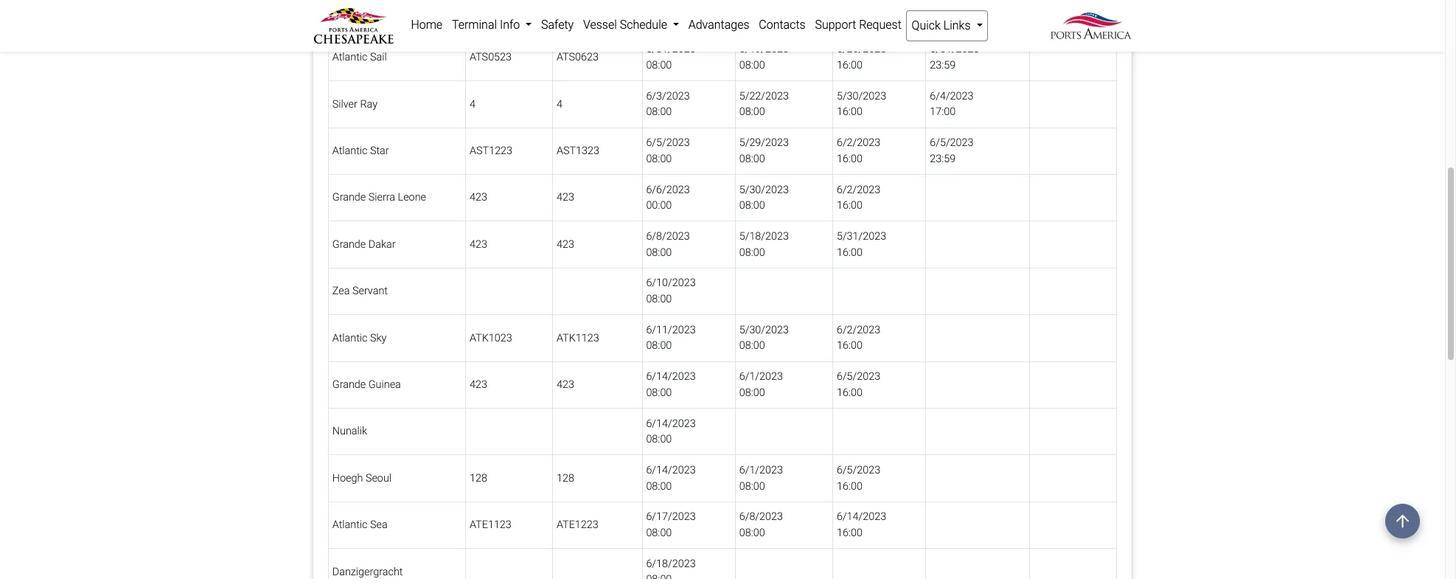 Task type: describe. For each thing, give the bounding box(es) containing it.
5/26/2023 16:00
[[837, 43, 887, 72]]

5/19/2023 08:00
[[740, 43, 789, 72]]

support request link
[[811, 10, 907, 40]]

6/5/2023 23:59
[[930, 137, 974, 165]]

5/18/2023
[[740, 230, 789, 243]]

contacts link
[[755, 10, 811, 40]]

6/14/2023 for hoegh seoul
[[646, 464, 696, 477]]

links
[[944, 18, 971, 32]]

5/30/2023 16:00
[[837, 90, 887, 118]]

star
[[370, 145, 389, 157]]

5/29/2023
[[740, 137, 789, 149]]

0 vertical spatial 5/30/2023
[[837, 90, 887, 102]]

16:00 for hoegh seoul
[[837, 480, 863, 493]]

ate1223
[[557, 519, 599, 531]]

1 128 from the left
[[470, 472, 488, 485]]

6/10/2023 08:00
[[646, 277, 696, 305]]

sierra
[[369, 191, 395, 204]]

23:59 for 6/5/2023
[[930, 153, 956, 165]]

ate1123
[[470, 519, 512, 531]]

advantages link
[[684, 10, 755, 40]]

6/14/2023 16:00
[[837, 511, 887, 539]]

5/31/2023 for 16:00
[[837, 230, 887, 243]]

ats0623
[[557, 51, 599, 64]]

sail
[[370, 51, 387, 64]]

08:00 inside 6/3/2023 08:00
[[646, 106, 672, 118]]

vessel
[[583, 18, 617, 32]]

info
[[500, 18, 520, 32]]

servant
[[353, 285, 388, 297]]

16:00 for silver ray
[[837, 106, 863, 118]]

hoegh
[[333, 472, 363, 485]]

guinea
[[369, 378, 401, 391]]

5/26/2023
[[837, 43, 887, 56]]

00:00
[[646, 199, 672, 212]]

sky
[[370, 332, 387, 344]]

go to top image
[[1386, 504, 1421, 538]]

grande for grande guinea
[[333, 378, 366, 391]]

6/17/2023 08:00
[[646, 511, 696, 539]]

safety
[[541, 18, 574, 32]]

ats0523
[[470, 51, 512, 64]]

home
[[411, 18, 443, 32]]

08:00 inside the '5/29/2023 08:00'
[[740, 153, 765, 165]]

ast1223
[[470, 145, 513, 157]]

grande for grande baltimora
[[333, 4, 366, 17]]

6/3/2023 08:00
[[646, 90, 690, 118]]

6/5/2023 16:00 for 423
[[837, 370, 881, 399]]

silver ray
[[333, 98, 378, 110]]

atlantic sail
[[333, 51, 387, 64]]

6/2/2023 for 6/6/2023
[[837, 183, 881, 196]]

atlantic for atlantic sail
[[333, 51, 368, 64]]

terminal info
[[452, 18, 523, 32]]

schedule
[[620, 18, 668, 32]]

contacts
[[759, 18, 806, 32]]

home link
[[406, 10, 447, 40]]

16:00 for atlantic star
[[837, 153, 863, 165]]

1 4 from the left
[[470, 98, 476, 110]]

6/14/2023 08:00 for 423
[[646, 370, 696, 399]]

0 vertical spatial 6/8/2023
[[646, 230, 690, 243]]

16:00 for atlantic sail
[[837, 59, 863, 72]]

dakar
[[369, 238, 396, 251]]

5/22/2023 08:00
[[740, 90, 789, 118]]

1 23:59 from the top
[[930, 12, 956, 25]]

5/30/2023 08:00 for 6/11/2023
[[740, 324, 789, 352]]

safety link
[[537, 10, 579, 40]]

6/2/2023 16:00 for 6/6/2023
[[837, 183, 881, 212]]

grande dakar
[[333, 238, 396, 251]]

atlantic for atlantic sea
[[333, 519, 368, 531]]

5/31/2023 for 23:59
[[930, 43, 980, 56]]

support request
[[815, 18, 902, 32]]

atk1123
[[557, 332, 599, 344]]

grande for grande dakar
[[333, 238, 366, 251]]

5/31/2023 for 08:00
[[646, 43, 696, 56]]

6/2/2023 16:00 for 6/5/2023
[[837, 137, 881, 165]]

silver
[[333, 98, 358, 110]]

support
[[815, 18, 857, 32]]

6/10/2023
[[646, 277, 696, 289]]

08:00 inside 5/19/2023 08:00
[[740, 59, 765, 72]]

request
[[859, 18, 902, 32]]

08:00 inside 6/17/2023 08:00
[[646, 527, 672, 539]]

6/11/2023
[[646, 324, 696, 336]]

5/29/2023 08:00
[[740, 137, 789, 165]]

6/17/2023
[[646, 511, 696, 523]]

08:00 inside 6/11/2023 08:00
[[646, 340, 672, 352]]

6/4/2023
[[930, 90, 974, 102]]



Task type: locate. For each thing, give the bounding box(es) containing it.
1 vertical spatial 5/30/2023
[[740, 183, 789, 196]]

grande left 'guinea'
[[333, 378, 366, 391]]

5/31/2023 16:00
[[837, 230, 887, 259]]

2 128 from the left
[[557, 472, 575, 485]]

atlantic left sail
[[333, 51, 368, 64]]

2 vertical spatial 5/30/2023
[[740, 324, 789, 336]]

128 up ate1223
[[557, 472, 575, 485]]

6/1/2023 for 423
[[740, 370, 783, 383]]

6/6/2023 00:00
[[646, 183, 690, 212]]

1 vertical spatial 6/1/2023
[[740, 464, 783, 477]]

10 16:00 from the top
[[837, 527, 863, 539]]

5/30/2023 for 6/11/2023 08:00
[[740, 324, 789, 336]]

6/5/2023 16:00
[[837, 370, 881, 399], [837, 464, 881, 493]]

1 vertical spatial 6/14/2023 08:00
[[646, 417, 696, 446]]

4 16:00 from the top
[[837, 153, 863, 165]]

6/2/2023 16:00 for 6/11/2023
[[837, 324, 881, 352]]

08:00 inside 5/18/2023 08:00
[[740, 246, 765, 259]]

grande guinea
[[333, 378, 401, 391]]

2 6/5/2023 16:00 from the top
[[837, 464, 881, 493]]

ast1323
[[557, 145, 600, 157]]

grande sierra leone
[[333, 191, 426, 204]]

vessel schedule
[[583, 18, 670, 32]]

1 6/14/2023 08:00 from the top
[[646, 370, 696, 399]]

2 16:00 from the top
[[837, 59, 863, 72]]

0 horizontal spatial 128
[[470, 472, 488, 485]]

6/11/2023 08:00
[[646, 324, 696, 352]]

1 16:00 from the top
[[837, 12, 863, 25]]

danzigergracht
[[333, 566, 403, 578]]

23:59 down "17:00"
[[930, 153, 956, 165]]

6/1/2023 for 128
[[740, 464, 783, 477]]

2 4 from the left
[[557, 98, 563, 110]]

5/22/2023
[[740, 90, 789, 102]]

atk1023
[[470, 332, 512, 344]]

5/30/2023 for 6/6/2023 00:00
[[740, 183, 789, 196]]

16:00 inside the 6/14/2023 16:00
[[837, 527, 863, 539]]

1 vertical spatial 6/5/2023 16:00
[[837, 464, 881, 493]]

2 horizontal spatial 5/31/2023
[[930, 43, 980, 56]]

23:59 up 5/31/2023 23:59
[[930, 12, 956, 25]]

17:00
[[930, 106, 956, 118]]

6/5/2023 08:00
[[646, 137, 690, 165]]

5/30/2023 08:00
[[740, 183, 789, 212], [740, 324, 789, 352]]

2 6/2/2023 16:00 from the top
[[837, 183, 881, 212]]

23:59 inside 5/31/2023 23:59
[[930, 59, 956, 72]]

6/8/2023 08:00
[[646, 230, 690, 259], [740, 511, 783, 539]]

2 vertical spatial 6/14/2023 08:00
[[646, 464, 696, 493]]

6/2/2023 for 6/5/2023
[[837, 137, 881, 149]]

6/18/2023
[[646, 558, 696, 570]]

128
[[470, 472, 488, 485], [557, 472, 575, 485]]

6 16:00 from the top
[[837, 246, 863, 259]]

16:00 inside 5/30/2023 16:00
[[837, 106, 863, 118]]

2 5/30/2023 08:00 from the top
[[740, 324, 789, 352]]

23:59
[[930, 12, 956, 25], [930, 59, 956, 72], [930, 153, 956, 165]]

1 vertical spatial 6/2/2023 16:00
[[837, 183, 881, 212]]

1 grande from the top
[[333, 4, 366, 17]]

6/2/2023 for 6/11/2023
[[837, 324, 881, 336]]

atlantic
[[333, 51, 368, 64], [333, 145, 368, 157], [333, 332, 368, 344], [333, 519, 368, 531]]

advantages
[[689, 18, 750, 32]]

terminal info link
[[447, 10, 537, 40]]

0 vertical spatial 6/1/2023
[[740, 370, 783, 383]]

6/1/2023
[[740, 370, 783, 383], [740, 464, 783, 477]]

grande left baltimora
[[333, 4, 366, 17]]

5 16:00 from the top
[[837, 199, 863, 212]]

5/31/2023
[[646, 43, 696, 56], [930, 43, 980, 56], [837, 230, 887, 243]]

grande baltimora
[[333, 4, 413, 17]]

1 vertical spatial 23:59
[[930, 59, 956, 72]]

grande
[[333, 4, 366, 17], [333, 191, 366, 204], [333, 238, 366, 251], [333, 378, 366, 391]]

6/3/2023
[[646, 90, 690, 102]]

atlantic left sky
[[333, 332, 368, 344]]

23:59 inside 6/5/2023 23:59
[[930, 153, 956, 165]]

1 6/5/2023 16:00 from the top
[[837, 370, 881, 399]]

quick
[[912, 18, 941, 32]]

1 horizontal spatial 5/31/2023
[[837, 230, 887, 243]]

5/30/2023
[[837, 90, 887, 102], [740, 183, 789, 196], [740, 324, 789, 336]]

6/14/2023
[[646, 370, 696, 383], [646, 417, 696, 430], [646, 464, 696, 477], [837, 511, 887, 523]]

16:00 for grande dakar
[[837, 246, 863, 259]]

2 vertical spatial 23:59
[[930, 153, 956, 165]]

8 16:00 from the top
[[837, 386, 863, 399]]

16:00 for atlantic sea
[[837, 527, 863, 539]]

3 6/14/2023 08:00 from the top
[[646, 464, 696, 493]]

grande left 'sierra'
[[333, 191, 366, 204]]

2 atlantic from the top
[[333, 145, 368, 157]]

6/1/2023 08:00
[[740, 370, 783, 399], [740, 464, 783, 493]]

08:00 inside 5/22/2023 08:00
[[740, 106, 765, 118]]

16:00 for grande guinea
[[837, 386, 863, 399]]

3 6/2/2023 16:00 from the top
[[837, 324, 881, 352]]

6/14/2023 for nunalik
[[646, 417, 696, 430]]

2 23:59 from the top
[[930, 59, 956, 72]]

423
[[470, 191, 488, 204], [557, 191, 575, 204], [470, 238, 488, 251], [557, 238, 575, 251], [470, 378, 488, 391], [557, 378, 575, 391]]

1 vertical spatial 5/30/2023 08:00
[[740, 324, 789, 352]]

1 vertical spatial 6/8/2023
[[740, 511, 783, 523]]

6/1/2023 08:00 for 128
[[740, 464, 783, 493]]

9 16:00 from the top
[[837, 480, 863, 493]]

atlantic left the 'star'
[[333, 145, 368, 157]]

4 atlantic from the top
[[333, 519, 368, 531]]

23:59 up 6/4/2023
[[930, 59, 956, 72]]

5/31/2023 08:00
[[646, 43, 696, 72]]

0 horizontal spatial 5/31/2023
[[646, 43, 696, 56]]

grande for grande sierra leone
[[333, 191, 366, 204]]

16:00 inside 5/26/2023 16:00
[[837, 59, 863, 72]]

08:00 inside 6/5/2023 08:00
[[646, 153, 672, 165]]

6/5/2023 16:00 for 128
[[837, 464, 881, 493]]

1 vertical spatial 6/2/2023
[[837, 183, 881, 196]]

08:00
[[646, 12, 672, 25], [740, 12, 765, 25], [646, 59, 672, 72], [740, 59, 765, 72], [646, 106, 672, 118], [740, 106, 765, 118], [646, 153, 672, 165], [740, 153, 765, 165], [740, 199, 765, 212], [646, 246, 672, 259], [740, 246, 765, 259], [646, 293, 672, 305], [646, 340, 672, 352], [740, 340, 765, 352], [646, 386, 672, 399], [740, 386, 765, 399], [646, 433, 672, 446], [646, 480, 672, 493], [740, 480, 765, 493], [646, 527, 672, 539], [740, 527, 765, 539]]

16:00 for atlantic sky
[[837, 340, 863, 352]]

atlantic sky
[[333, 332, 387, 344]]

0 horizontal spatial 4
[[470, 98, 476, 110]]

leone
[[398, 191, 426, 204]]

7 16:00 from the top
[[837, 340, 863, 352]]

3 6/2/2023 from the top
[[837, 324, 881, 336]]

zea servant
[[333, 285, 388, 297]]

4 down "ats0623"
[[557, 98, 563, 110]]

grande left dakar
[[333, 238, 366, 251]]

1 6/2/2023 16:00 from the top
[[837, 137, 881, 165]]

16:00 inside 5/31/2023 16:00
[[837, 246, 863, 259]]

quick links
[[912, 18, 974, 32]]

0 vertical spatial 6/1/2023 08:00
[[740, 370, 783, 399]]

1 vertical spatial 6/8/2023 08:00
[[740, 511, 783, 539]]

6/2/2023 16:00
[[837, 137, 881, 165], [837, 183, 881, 212], [837, 324, 881, 352]]

2 6/1/2023 08:00 from the top
[[740, 464, 783, 493]]

1 horizontal spatial 6/8/2023
[[740, 511, 783, 523]]

1 horizontal spatial 6/8/2023 08:00
[[740, 511, 783, 539]]

2 6/14/2023 08:00 from the top
[[646, 417, 696, 446]]

2 6/2/2023 from the top
[[837, 183, 881, 196]]

0 vertical spatial 5/30/2023 08:00
[[740, 183, 789, 212]]

08:00 inside 6/10/2023 08:00
[[646, 293, 672, 305]]

0 vertical spatial 6/8/2023 08:00
[[646, 230, 690, 259]]

1 5/30/2023 08:00 from the top
[[740, 183, 789, 212]]

3 23:59 from the top
[[930, 153, 956, 165]]

1 vertical spatial 6/1/2023 08:00
[[740, 464, 783, 493]]

sea
[[370, 519, 388, 531]]

3 16:00 from the top
[[837, 106, 863, 118]]

2 6/1/2023 from the top
[[740, 464, 783, 477]]

4
[[470, 98, 476, 110], [557, 98, 563, 110]]

2 vertical spatial 6/2/2023 16:00
[[837, 324, 881, 352]]

0 vertical spatial 6/2/2023 16:00
[[837, 137, 881, 165]]

128 up ate1123
[[470, 472, 488, 485]]

23:59 for 5/31/2023
[[930, 59, 956, 72]]

4 grande from the top
[[333, 378, 366, 391]]

3 atlantic from the top
[[333, 332, 368, 344]]

0 vertical spatial 6/5/2023 16:00
[[837, 370, 881, 399]]

08:00 inside 5/31/2023 08:00
[[646, 59, 672, 72]]

0 vertical spatial 6/2/2023
[[837, 137, 881, 149]]

6/8/2023
[[646, 230, 690, 243], [740, 511, 783, 523]]

2 vertical spatial 6/2/2023
[[837, 324, 881, 336]]

atlantic left sea
[[333, 519, 368, 531]]

0 horizontal spatial 6/8/2023 08:00
[[646, 230, 690, 259]]

1 6/1/2023 from the top
[[740, 370, 783, 383]]

6/14/2023 08:00
[[646, 370, 696, 399], [646, 417, 696, 446], [646, 464, 696, 493]]

ray
[[360, 98, 378, 110]]

atlantic sea
[[333, 519, 388, 531]]

1 horizontal spatial 4
[[557, 98, 563, 110]]

5/19/2023
[[740, 43, 789, 56]]

0 horizontal spatial 6/8/2023
[[646, 230, 690, 243]]

6/1/2023 08:00 for 423
[[740, 370, 783, 399]]

1 atlantic from the top
[[333, 51, 368, 64]]

1 horizontal spatial 128
[[557, 472, 575, 485]]

0 vertical spatial 6/14/2023 08:00
[[646, 370, 696, 399]]

zea
[[333, 285, 350, 297]]

6/14/2023 for grande guinea
[[646, 370, 696, 383]]

1 6/1/2023 08:00 from the top
[[740, 370, 783, 399]]

5/18/2023 08:00
[[740, 230, 789, 259]]

6/4/2023 17:00
[[930, 90, 974, 118]]

hoegh seoul
[[333, 472, 392, 485]]

terminal
[[452, 18, 497, 32]]

seoul
[[366, 472, 392, 485]]

nunalik
[[333, 425, 367, 438]]

6/2/2023
[[837, 137, 881, 149], [837, 183, 881, 196], [837, 324, 881, 336]]

1 6/2/2023 from the top
[[837, 137, 881, 149]]

2 grande from the top
[[333, 191, 366, 204]]

atlantic for atlantic sky
[[333, 332, 368, 344]]

3 grande from the top
[[333, 238, 366, 251]]

vessel schedule link
[[579, 10, 684, 40]]

16:00 for grande sierra leone
[[837, 199, 863, 212]]

5/31/2023 23:59
[[930, 43, 980, 72]]

0 vertical spatial 23:59
[[930, 12, 956, 25]]

4 down ats0523
[[470, 98, 476, 110]]

quick links link
[[907, 10, 988, 41]]

atlantic for atlantic star
[[333, 145, 368, 157]]

6/6/2023
[[646, 183, 690, 196]]

6/14/2023 08:00 for 128
[[646, 464, 696, 493]]

5/30/2023 08:00 for 6/6/2023
[[740, 183, 789, 212]]

baltimora
[[369, 4, 413, 17]]

atlantic star
[[333, 145, 389, 157]]



Task type: vqa. For each thing, say whether or not it's contained in the screenshot.
Terminal Info
yes



